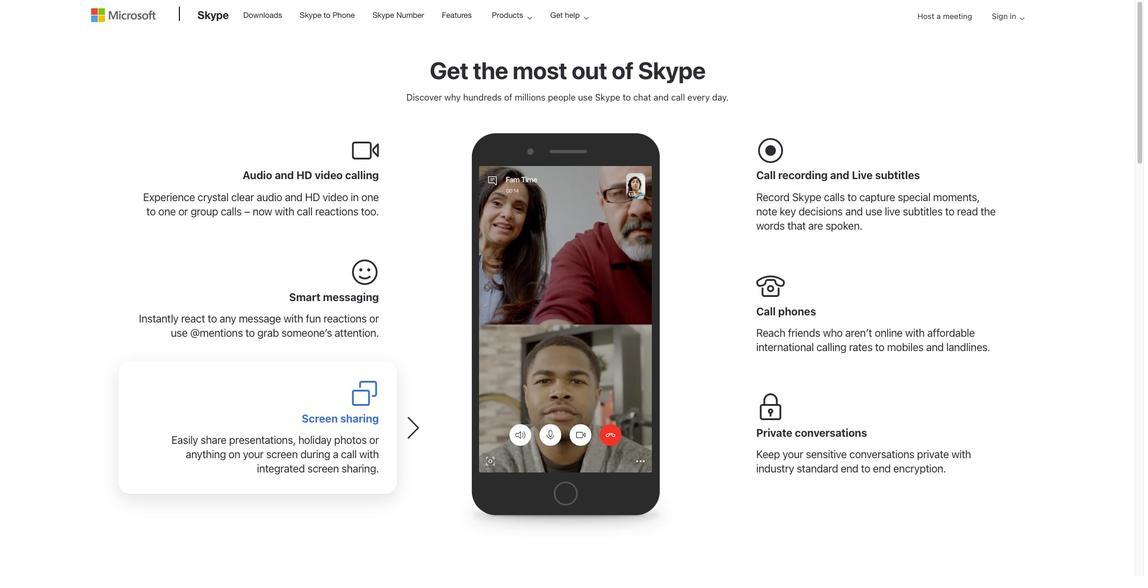 Task type: locate. For each thing, give the bounding box(es) containing it.
0 vertical spatial subtitles
[[875, 169, 920, 182]]

0 vertical spatial one
[[361, 191, 379, 204]]

and inside "record skype calls to capture special moments, note key decisions and use live subtitles to read the words that are spoken."
[[845, 206, 863, 218]]

1 vertical spatial calling
[[817, 342, 847, 354]]

1 horizontal spatial in
[[1010, 11, 1016, 21]]

conversations up sensitive
[[795, 427, 867, 440]]

audio and hd video calling
[[243, 169, 379, 182]]

end
[[841, 463, 859, 476], [873, 463, 891, 476]]

1 vertical spatial call
[[756, 305, 776, 318]]

0 horizontal spatial a
[[333, 449, 338, 462]]

0 vertical spatial call
[[671, 92, 685, 103]]

1 vertical spatial video
[[323, 191, 348, 204]]

words
[[756, 220, 785, 233]]

0 horizontal spatial end
[[841, 463, 859, 476]]

screen down during
[[307, 463, 339, 476]]

to down moments, at right top
[[945, 206, 955, 218]]

features
[[442, 11, 472, 20]]

or inside easily share presentations, holiday photos or anything on your screen during a call with integrated screen sharing.
[[369, 435, 379, 447]]

1 horizontal spatial the
[[981, 206, 996, 218]]

0 horizontal spatial of
[[504, 92, 512, 103]]

sign
[[992, 11, 1008, 21]]

hd right audio
[[296, 169, 312, 182]]

hd down audio and hd video calling
[[305, 191, 320, 204]]

0 vertical spatial screen
[[266, 449, 298, 462]]

in right sign
[[1010, 11, 1016, 21]]

photos
[[334, 435, 367, 447]]

get help button
[[540, 1, 598, 30]]

0 vertical spatial in
[[1010, 11, 1016, 21]]

phone
[[333, 11, 355, 20]]

audio
[[243, 169, 272, 182]]

to down the live at the top right of page
[[848, 191, 857, 204]]

0 vertical spatial calls
[[824, 191, 845, 204]]

call inside easily share presentations, holiday photos or anything on your screen during a call with integrated screen sharing.
[[341, 449, 357, 462]]

your up industry
[[783, 449, 803, 462]]

skype up decisions
[[792, 191, 821, 204]]


[[756, 136, 785, 165]]

or inside experience crystal clear audio and hd video in one to one or group calls – now with call reactions too.
[[178, 206, 188, 218]]

0 vertical spatial or
[[178, 206, 188, 218]]

call for 
[[756, 169, 776, 182]]

or inside instantly react to any message with fun reactions or use @mentions to grab someone's attention.
[[369, 313, 379, 326]]

end left encryption.
[[873, 463, 891, 476]]

0 vertical spatial reactions
[[315, 206, 358, 218]]

1 horizontal spatial of
[[612, 56, 634, 84]]

instantly
[[139, 313, 179, 326]]

1 horizontal spatial call
[[341, 449, 357, 462]]

1 call from the top
[[756, 169, 776, 182]]

skype
[[198, 8, 229, 21], [300, 11, 321, 20], [373, 11, 394, 20], [638, 56, 706, 84], [595, 92, 620, 103], [792, 191, 821, 204]]

call
[[671, 92, 685, 103], [297, 206, 313, 218], [341, 449, 357, 462]]

2 end from the left
[[873, 463, 891, 476]]

to down message
[[246, 327, 255, 340]]

call up "reach"
[[756, 305, 776, 318]]

and left the live at the top right of page
[[830, 169, 850, 182]]

1 vertical spatial calls
[[221, 206, 242, 218]]

0 vertical spatial conversations
[[795, 427, 867, 440]]

1 vertical spatial in
[[351, 191, 359, 204]]

calling
[[345, 169, 379, 182], [817, 342, 847, 354]]

recording
[[778, 169, 828, 182]]

skype left downloads link on the top left
[[198, 8, 229, 21]]

skype down out
[[595, 92, 620, 103]]

your down presentations,
[[243, 449, 264, 462]]

downloads link
[[238, 1, 288, 29]]

screen up integrated
[[266, 449, 298, 462]]

1 vertical spatial subtitles
[[903, 206, 943, 218]]

standard
[[797, 463, 838, 476]]

0 vertical spatial calling
[[345, 169, 379, 182]]

with up mobiles
[[905, 327, 925, 340]]

with up sharing.
[[359, 449, 379, 462]]

reactions left too.
[[315, 206, 358, 218]]

your inside keep your sensitive conversations private with industry standard end to end encryption.
[[783, 449, 803, 462]]

0 horizontal spatial in
[[351, 191, 359, 204]]

get
[[550, 11, 563, 20], [430, 56, 468, 84]]

0 vertical spatial the
[[473, 56, 508, 84]]

to right "standard"
[[861, 463, 871, 476]]

call up record
[[756, 169, 776, 182]]

clear
[[231, 191, 254, 204]]

call down audio and hd video calling
[[297, 206, 313, 218]]

or
[[178, 206, 188, 218], [369, 313, 379, 326], [369, 435, 379, 447]]

and up spoken.
[[845, 206, 863, 218]]

a inside easily share presentations, holiday photos or anything on your screen during a call with integrated screen sharing.
[[333, 449, 338, 462]]

or up attention.
[[369, 313, 379, 326]]

with inside instantly react to any message with fun reactions or use @mentions to grab someone's attention.
[[284, 313, 303, 326]]

who
[[823, 327, 843, 340]]

–
[[244, 206, 250, 218]]

a right host
[[937, 11, 941, 21]]

0 vertical spatial of
[[612, 56, 634, 84]]

to left chat
[[623, 92, 631, 103]]

international
[[756, 342, 814, 354]]

one up too.
[[361, 191, 379, 204]]


[[756, 272, 785, 301]]

video
[[315, 169, 343, 182], [323, 191, 348, 204]]

1 horizontal spatial use
[[578, 92, 593, 103]]

and inside experience crystal clear audio and hd video in one to one or group calls – now with call reactions too.
[[285, 191, 303, 204]]

use down 'react' on the bottom of the page
[[171, 327, 188, 340]]

of left millions
[[504, 92, 512, 103]]

day.
[[712, 92, 729, 103]]

conversations up encryption.
[[850, 449, 915, 462]]

calls up decisions
[[824, 191, 845, 204]]

1 vertical spatial hd
[[305, 191, 320, 204]]

call
[[756, 169, 776, 182], [756, 305, 776, 318]]

calls inside "record skype calls to capture special moments, note key decisions and use live subtitles to read the words that are spoken."
[[824, 191, 845, 204]]

video showcase of features available on skype. skype provides you with audio and hd video calling, smart messaging, screen sharing, call recording and live subtitles, call to phones and on top of all we're keeping your conversations private. element
[[479, 166, 652, 473]]

crystal
[[198, 191, 229, 204]]

sharing
[[340, 413, 379, 425]]

in inside experience crystal clear audio and hd video in one to one or group calls – now with call reactions too.
[[351, 191, 359, 204]]

with inside keep your sensitive conversations private with industry standard end to end encryption.
[[952, 449, 971, 462]]

the right the read
[[981, 206, 996, 218]]

hd
[[296, 169, 312, 182], [305, 191, 320, 204]]

1 horizontal spatial a
[[937, 11, 941, 21]]

get for get the most out of skype
[[430, 56, 468, 84]]

reactions up attention.
[[324, 313, 367, 326]]

a right during
[[333, 449, 338, 462]]

arrow down image
[[1015, 11, 1030, 26]]

to inside experience crystal clear audio and hd video in one to one or group calls – now with call reactions too.
[[146, 206, 156, 218]]

use inside instantly react to any message with fun reactions or use @mentions to grab someone's attention.
[[171, 327, 188, 340]]

presentations,
[[229, 435, 296, 447]]

of
[[612, 56, 634, 84], [504, 92, 512, 103]]

call recording and live subtitles
[[756, 169, 920, 182]]

call inside experience crystal clear audio and hd video in one to one or group calls – now with call reactions too.
[[297, 206, 313, 218]]

subtitles down special
[[903, 206, 943, 218]]

in down 
[[351, 191, 359, 204]]

1 horizontal spatial your
[[783, 449, 803, 462]]

1 vertical spatial use
[[866, 206, 882, 218]]

your
[[243, 449, 264, 462], [783, 449, 803, 462]]

1 vertical spatial conversations
[[850, 449, 915, 462]]

use right people
[[578, 92, 593, 103]]

1 vertical spatial or
[[369, 313, 379, 326]]

use down capture
[[866, 206, 882, 218]]

video inside experience crystal clear audio and hd video in one to one or group calls – now with call reactions too.
[[323, 191, 348, 204]]

0 vertical spatial a
[[937, 11, 941, 21]]

or down experience
[[178, 206, 188, 218]]

meeting
[[943, 11, 972, 21]]

2 vertical spatial use
[[171, 327, 188, 340]]

key
[[780, 206, 796, 218]]

use
[[578, 92, 593, 103], [866, 206, 882, 218], [171, 327, 188, 340]]

with right private
[[952, 449, 971, 462]]

to down experience
[[146, 206, 156, 218]]

anything
[[186, 449, 226, 462]]

1 vertical spatial get
[[430, 56, 468, 84]]

moments,
[[933, 191, 980, 204]]

0 vertical spatial use
[[578, 92, 593, 103]]

to down online
[[875, 342, 885, 354]]

microsoft image
[[91, 8, 155, 22]]

with for 
[[952, 449, 971, 462]]

0 horizontal spatial call
[[297, 206, 313, 218]]

1 horizontal spatial end
[[873, 463, 891, 476]]

2 vertical spatial call
[[341, 449, 357, 462]]

2 horizontal spatial use
[[866, 206, 882, 218]]

audio
[[257, 191, 282, 204]]

instantly react to any message with fun reactions or use @mentions to grab someone's attention.
[[139, 313, 379, 340]]

and down affordable in the right of the page
[[926, 342, 944, 354]]

help
[[565, 11, 580, 20]]

live
[[885, 206, 900, 218]]

call left every
[[671, 92, 685, 103]]


[[350, 136, 379, 165]]

1 horizontal spatial one
[[361, 191, 379, 204]]

conversations inside keep your sensitive conversations private with industry standard end to end encryption.
[[850, 449, 915, 462]]

1 your from the left
[[243, 449, 264, 462]]

with
[[275, 206, 294, 218], [284, 313, 303, 326], [905, 327, 925, 340], [359, 449, 379, 462], [952, 449, 971, 462]]

that
[[787, 220, 806, 233]]

1 horizontal spatial screen
[[307, 463, 339, 476]]

0 vertical spatial video
[[315, 169, 343, 182]]

0 horizontal spatial get
[[430, 56, 468, 84]]

call down photos
[[341, 449, 357, 462]]

are
[[808, 220, 823, 233]]

reactions inside instantly react to any message with fun reactions or use @mentions to grab someone's attention.
[[324, 313, 367, 326]]

during
[[300, 449, 330, 462]]

hundreds
[[463, 92, 502, 103]]

reach
[[756, 327, 786, 340]]

conversations
[[795, 427, 867, 440], [850, 449, 915, 462]]

one down experience
[[158, 206, 176, 218]]

holiday
[[298, 435, 332, 447]]

number
[[396, 11, 424, 20]]

calling down who
[[817, 342, 847, 354]]

landlines.
[[946, 342, 990, 354]]

screen sharing
[[302, 413, 379, 425]]

1 vertical spatial reactions
[[324, 313, 367, 326]]

2 vertical spatial or
[[369, 435, 379, 447]]

calls
[[824, 191, 845, 204], [221, 206, 242, 218]]

calls left –
[[221, 206, 242, 218]]

1 vertical spatial the
[[981, 206, 996, 218]]

0 horizontal spatial the
[[473, 56, 508, 84]]

the up hundreds
[[473, 56, 508, 84]]

get help
[[550, 11, 580, 20]]

subtitles up special
[[875, 169, 920, 182]]

0 horizontal spatial calls
[[221, 206, 242, 218]]

calling down 
[[345, 169, 379, 182]]

2 your from the left
[[783, 449, 803, 462]]

or right photos
[[369, 435, 379, 447]]

one
[[361, 191, 379, 204], [158, 206, 176, 218]]

the
[[473, 56, 508, 84], [981, 206, 996, 218]]

of right out
[[612, 56, 634, 84]]

products button
[[482, 1, 542, 30]]

0 horizontal spatial one
[[158, 206, 176, 218]]

0 vertical spatial get
[[550, 11, 563, 20]]

with inside reach friends who aren't online with affordable international calling rates to mobiles and landlines.
[[905, 327, 925, 340]]

0 vertical spatial call
[[756, 169, 776, 182]]

menu bar
[[91, 1, 1044, 63]]

get inside get help dropdown button
[[550, 11, 563, 20]]

with inside easily share presentations, holiday photos or anything on your screen during a call with integrated screen sharing.
[[359, 449, 379, 462]]

subtitles
[[875, 169, 920, 182], [903, 206, 943, 218]]

0 horizontal spatial use
[[171, 327, 188, 340]]

and
[[654, 92, 669, 103], [275, 169, 294, 182], [830, 169, 850, 182], [285, 191, 303, 204], [845, 206, 863, 218], [926, 342, 944, 354]]

discover why hundreds of millions people use skype to chat and call every day.
[[406, 92, 729, 103]]

with down the audio
[[275, 206, 294, 218]]

mobiles
[[887, 342, 924, 354]]

and right the audio
[[285, 191, 303, 204]]

someone's
[[282, 327, 332, 340]]

0 horizontal spatial calling
[[345, 169, 379, 182]]

get up the why
[[430, 56, 468, 84]]

skype to phone
[[300, 11, 355, 20]]

1 vertical spatial a
[[333, 449, 338, 462]]

end down sensitive
[[841, 463, 859, 476]]

0 vertical spatial hd
[[296, 169, 312, 182]]

1 horizontal spatial calls
[[824, 191, 845, 204]]

hd inside experience crystal clear audio and hd video in one to one or group calls – now with call reactions too.
[[305, 191, 320, 204]]

1 horizontal spatial get
[[550, 11, 563, 20]]

1 horizontal spatial calling
[[817, 342, 847, 354]]

get left the help
[[550, 11, 563, 20]]

1 vertical spatial call
[[297, 206, 313, 218]]

0 horizontal spatial your
[[243, 449, 264, 462]]

with up someone's
[[284, 313, 303, 326]]

2 call from the top
[[756, 305, 776, 318]]



Task type: vqa. For each thing, say whether or not it's contained in the screenshot.


Task type: describe. For each thing, give the bounding box(es) containing it.
with for 
[[905, 327, 925, 340]]

message
[[239, 313, 281, 326]]

skype link
[[192, 1, 235, 33]]

on
[[229, 449, 240, 462]]

to inside reach friends who aren't online with affordable international calling rates to mobiles and landlines.
[[875, 342, 885, 354]]


[[756, 394, 785, 423]]

integrated
[[257, 463, 305, 476]]

your inside easily share presentations, holiday photos or anything on your screen during a call with integrated screen sharing.
[[243, 449, 264, 462]]

host a meeting
[[918, 11, 972, 21]]

reactions inside experience crystal clear audio and hd video in one to one or group calls – now with call reactions too.
[[315, 206, 358, 218]]

most
[[513, 56, 567, 84]]

call phones
[[756, 305, 816, 318]]

use inside "record skype calls to capture special moments, note key decisions and use live subtitles to read the words that are spoken."
[[866, 206, 882, 218]]

private conversations
[[756, 427, 867, 440]]

to up '@mentions' on the bottom left of page
[[208, 313, 217, 326]]

host a meeting link
[[908, 1, 982, 32]]

and right chat
[[654, 92, 669, 103]]

skype left phone
[[300, 11, 321, 20]]

online
[[875, 327, 903, 340]]

aren't
[[845, 327, 872, 340]]

private
[[756, 427, 793, 440]]

1 vertical spatial of
[[504, 92, 512, 103]]

now
[[253, 206, 272, 218]]

skype left number
[[373, 11, 394, 20]]

smart messaging
[[289, 291, 379, 304]]

spoken.
[[826, 220, 863, 233]]

subtitles inside "record skype calls to capture special moments, note key decisions and use live subtitles to read the words that are spoken."
[[903, 206, 943, 218]]


[[350, 380, 379, 408]]

1 vertical spatial screen
[[307, 463, 339, 476]]

skype inside "record skype calls to capture special moments, note key decisions and use live subtitles to read the words that are spoken."
[[792, 191, 821, 204]]

sharing.
[[342, 463, 379, 476]]

every
[[687, 92, 710, 103]]

to inside keep your sensitive conversations private with industry standard end to end encryption.
[[861, 463, 871, 476]]

products
[[492, 11, 523, 20]]

reach friends who aren't online with affordable international calling rates to mobiles and landlines.
[[756, 327, 990, 354]]

1 end from the left
[[841, 463, 859, 476]]

friends
[[788, 327, 821, 340]]

call for 
[[756, 305, 776, 318]]

record skype calls to capture special moments, note key decisions and use live subtitles to read the words that are spoken.
[[756, 191, 996, 233]]

live
[[852, 169, 873, 182]]

capture
[[860, 191, 895, 204]]

sign in
[[992, 11, 1016, 21]]

discover
[[406, 92, 442, 103]]

experience crystal clear audio and hd video in one to one or group calls – now with call reactions too.
[[143, 191, 379, 218]]

share
[[201, 435, 227, 447]]

react
[[181, 313, 205, 326]]

rates
[[849, 342, 873, 354]]

easily share presentations, holiday photos or anything on your screen during a call with integrated screen sharing.
[[171, 435, 379, 476]]

people
[[548, 92, 576, 103]]

skype to phone link
[[294, 1, 360, 29]]

calls inside experience crystal clear audio and hd video in one to one or group calls – now with call reactions too.
[[221, 206, 242, 218]]

note
[[756, 206, 777, 218]]

encryption.
[[893, 463, 946, 476]]

with inside experience crystal clear audio and hd video in one to one or group calls – now with call reactions too.
[[275, 206, 294, 218]]

2 horizontal spatial call
[[671, 92, 685, 103]]

@mentions
[[190, 327, 243, 340]]

phones
[[778, 305, 816, 318]]

get for get help
[[550, 11, 563, 20]]

features link
[[437, 1, 477, 29]]

special
[[898, 191, 931, 204]]

screen
[[302, 413, 338, 425]]

why
[[444, 92, 461, 103]]

attention.
[[335, 327, 379, 340]]

menu bar containing host a meeting
[[91, 1, 1044, 63]]

any
[[220, 313, 236, 326]]

skype number
[[373, 11, 424, 20]]

sign in link
[[982, 1, 1030, 32]]

messaging
[[323, 291, 379, 304]]

in inside menu bar
[[1010, 11, 1016, 21]]

with for 
[[284, 313, 303, 326]]

out
[[572, 56, 607, 84]]

and inside reach friends who aren't online with affordable international calling rates to mobiles and landlines.
[[926, 342, 944, 354]]


[[350, 258, 379, 287]]

0 horizontal spatial screen
[[266, 449, 298, 462]]

and up the audio
[[275, 169, 294, 182]]

fun
[[306, 313, 321, 326]]

keep your sensitive conversations private with industry standard end to end encryption.
[[756, 449, 971, 476]]

host
[[918, 11, 935, 21]]

private
[[917, 449, 949, 462]]

sensitive
[[806, 449, 847, 462]]

easily
[[171, 435, 198, 447]]

the inside "record skype calls to capture special moments, note key decisions and use live subtitles to read the words that are spoken."
[[981, 206, 996, 218]]

group
[[191, 206, 218, 218]]

too.
[[361, 206, 379, 218]]

industry
[[756, 463, 794, 476]]

affordable
[[928, 327, 975, 340]]

to left phone
[[324, 11, 331, 20]]

keep
[[756, 449, 780, 462]]

skype up every
[[638, 56, 706, 84]]

record
[[756, 191, 790, 204]]

a inside "link"
[[937, 11, 941, 21]]

skype number link
[[367, 1, 430, 29]]

chat
[[633, 92, 651, 103]]

calling inside reach friends who aren't online with affordable international calling rates to mobiles and landlines.
[[817, 342, 847, 354]]

grab
[[257, 327, 279, 340]]

smart
[[289, 291, 321, 304]]

1 vertical spatial one
[[158, 206, 176, 218]]



